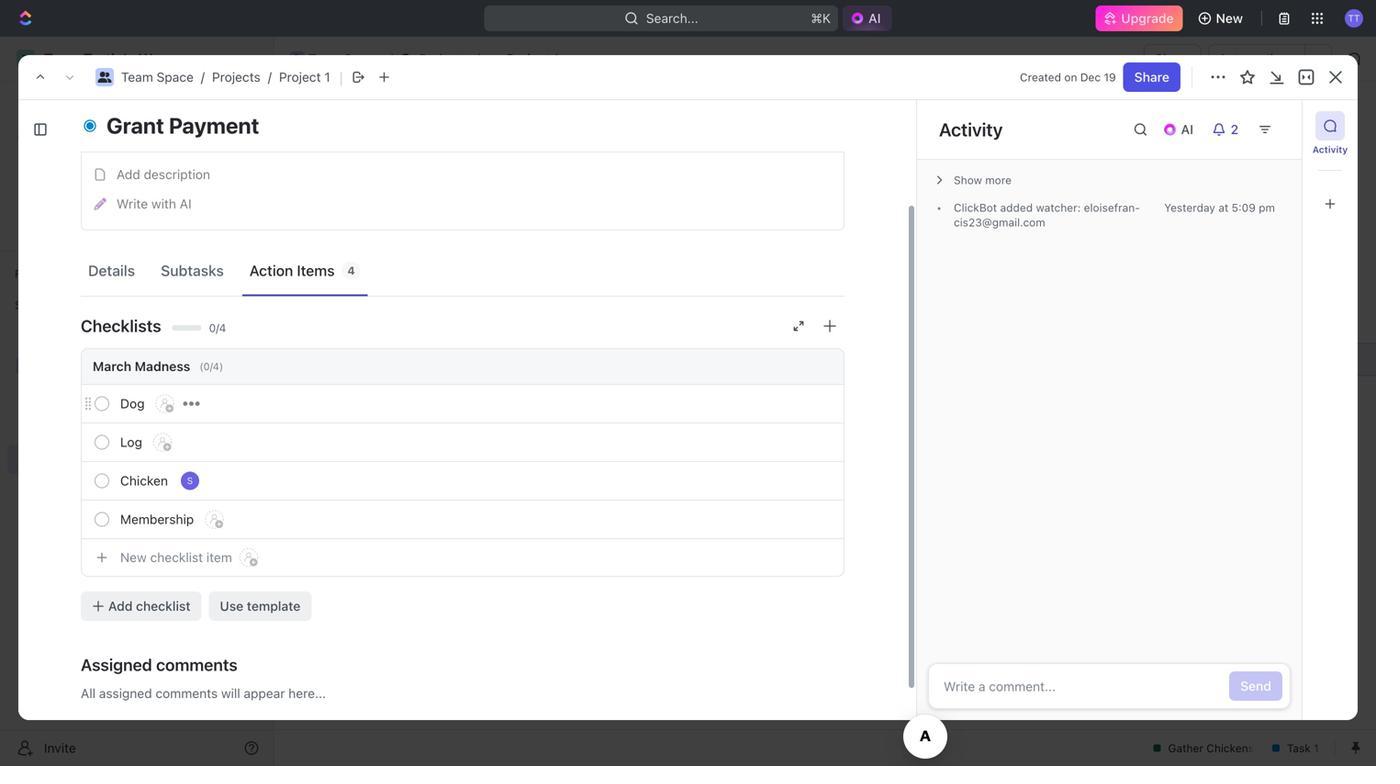 Task type: locate. For each thing, give the bounding box(es) containing it.
0 vertical spatial team
[[309, 51, 341, 66]]

/ up payment
[[201, 69, 205, 85]]

ai right ⌘k
[[869, 11, 881, 26]]

add task
[[1244, 118, 1300, 133], [370, 384, 424, 399]]

space up home link
[[157, 69, 194, 85]]

tree containing team space
[[7, 320, 266, 568]]

2 vertical spatial team
[[44, 358, 76, 373]]

new
[[1217, 11, 1244, 26], [120, 550, 147, 565]]

task
[[1272, 118, 1300, 133], [397, 384, 424, 399]]

all assigned comments will appear here...
[[81, 686, 326, 701]]

0 vertical spatial add task button
[[1233, 111, 1311, 141]]

s button
[[179, 470, 201, 492]]

0 vertical spatial assigned
[[346, 88, 402, 103]]

action items
[[250, 262, 335, 279]]

0 horizontal spatial activity
[[940, 118, 1003, 140]]

upgrade link
[[1096, 6, 1184, 31]]

team space link
[[286, 48, 386, 70], [121, 69, 194, 85], [44, 351, 263, 380]]

2 button
[[1205, 115, 1251, 144]]

team left march
[[44, 358, 76, 373]]

2 vertical spatial projects
[[55, 389, 104, 404]]

/
[[389, 51, 393, 66], [476, 51, 480, 66], [201, 69, 205, 85], [268, 69, 272, 85]]

use template button
[[209, 592, 312, 621]]

write with ai button
[[87, 189, 839, 219]]

projects link down march
[[55, 382, 215, 412]]

1 horizontal spatial team space
[[309, 51, 381, 66]]

2 vertical spatial user group image
[[19, 360, 33, 371]]

checklist down new checklist item
[[136, 598, 191, 614]]

0 vertical spatial comments
[[156, 655, 238, 675]]

assigned
[[346, 88, 402, 103], [81, 655, 152, 675]]

ai button
[[843, 6, 892, 31], [1156, 115, 1205, 144]]

1 horizontal spatial 1
[[553, 51, 559, 66]]

assigned inside dropdown button
[[81, 655, 152, 675]]

space up the assigned to at the left of the page
[[344, 51, 381, 66]]

pencil image
[[94, 198, 106, 210]]

space inside the team space / projects / project 1 |
[[157, 69, 194, 85]]

0 horizontal spatial team space
[[44, 358, 117, 373]]

1 vertical spatial assigned
[[81, 655, 152, 675]]

home link
[[7, 89, 266, 118]]

add
[[1244, 118, 1269, 133], [117, 167, 140, 182], [370, 384, 394, 399], [108, 598, 133, 614]]

0 horizontal spatial ai button
[[843, 6, 892, 31]]

0 horizontal spatial space
[[80, 358, 117, 373]]

clickbot
[[954, 201, 998, 214]]

show more
[[954, 174, 1012, 186]]

1 vertical spatial task
[[397, 384, 424, 399]]

s
[[187, 475, 193, 486]]

0 horizontal spatial projects
[[55, 389, 104, 404]]

ai left 2 dropdown button
[[1182, 122, 1194, 137]]

checklist left item
[[150, 550, 203, 565]]

new inside button
[[1217, 11, 1244, 26]]

Search tasks... text field
[[1148, 209, 1332, 237]]

2 horizontal spatial space
[[344, 51, 381, 66]]

add description
[[117, 167, 210, 182]]

created on dec 19
[[1021, 71, 1117, 84]]

write
[[117, 196, 148, 211]]

0 vertical spatial team space
[[309, 51, 381, 66]]

comments up all assigned comments will appear here...
[[156, 655, 238, 675]]

1 horizontal spatial projects
[[212, 69, 261, 85]]

0 horizontal spatial user group image
[[19, 360, 33, 371]]

dec
[[1081, 71, 1101, 84]]

automations button
[[1210, 45, 1305, 73]]

user group image up status
[[98, 72, 112, 83]]

1 vertical spatial project
[[279, 69, 321, 85]]

0 vertical spatial new
[[1217, 11, 1244, 26]]

1 horizontal spatial activity
[[1313, 144, 1349, 155]]

inbox
[[44, 127, 76, 142]]

team space
[[309, 51, 381, 66], [44, 358, 117, 373]]

projects up payment
[[212, 69, 261, 85]]

space inside tree
[[80, 358, 117, 373]]

dog
[[120, 396, 145, 411]]

progress
[[357, 260, 417, 273]]

share right 19
[[1135, 69, 1170, 85]]

0 vertical spatial share
[[1156, 51, 1191, 66]]

1 horizontal spatial new
[[1217, 11, 1244, 26]]

to
[[405, 88, 418, 103]]

1 vertical spatial add task
[[370, 384, 424, 399]]

yesterday
[[1165, 201, 1216, 214]]

1 vertical spatial new
[[120, 550, 147, 565]]

watcher:
[[1037, 201, 1081, 214]]

1 vertical spatial team space
[[44, 358, 117, 373]]

ai button right ⌘k
[[843, 6, 892, 31]]

team space down checklists
[[44, 358, 117, 373]]

add checklist
[[108, 598, 191, 614]]

checklist for new
[[150, 550, 203, 565]]

team space link up the assigned to at the left of the page
[[286, 48, 386, 70]]

activity
[[940, 118, 1003, 140], [1313, 144, 1349, 155]]

2 horizontal spatial ai
[[1182, 122, 1194, 137]]

add task button
[[1233, 111, 1311, 141], [362, 381, 432, 403]]

0 horizontal spatial ai
[[180, 196, 192, 211]]

0 horizontal spatial team
[[44, 358, 76, 373]]

favorites button
[[7, 263, 82, 285]]

0 horizontal spatial new
[[120, 550, 147, 565]]

user group image down spaces
[[19, 360, 33, 371]]

1 vertical spatial checklist
[[136, 598, 191, 614]]

comments down assigned comments
[[156, 686, 218, 701]]

description
[[144, 167, 210, 182]]

checklist
[[150, 550, 203, 565], [136, 598, 191, 614]]

0 vertical spatial ai button
[[843, 6, 892, 31]]

team
[[309, 51, 341, 66], [121, 69, 153, 85], [44, 358, 76, 373]]

team space link up home link
[[121, 69, 194, 85]]

checklist for add
[[136, 598, 191, 614]]

user group image up the team space / projects / project 1 |
[[292, 54, 303, 63]]

projects down march
[[55, 389, 104, 404]]

1 horizontal spatial ai button
[[1156, 115, 1205, 144]]

1 vertical spatial ai button
[[1156, 115, 1205, 144]]

share
[[1156, 51, 1191, 66], [1135, 69, 1170, 85]]

assigned for assigned comments
[[81, 655, 152, 675]]

1 vertical spatial space
[[157, 69, 194, 85]]

share button
[[1145, 44, 1202, 73], [1124, 62, 1181, 92]]

team space link inside tree
[[44, 351, 263, 380]]

share down upgrade
[[1156, 51, 1191, 66]]

dates
[[606, 88, 641, 103]]

ai button left 2
[[1156, 115, 1205, 144]]

added watcher:
[[998, 201, 1085, 214]]

0 vertical spatial checklist
[[150, 550, 203, 565]]

checklist inside button
[[136, 598, 191, 614]]

1 vertical spatial share
[[1135, 69, 1170, 85]]

1 horizontal spatial project
[[507, 51, 550, 66]]

1 horizontal spatial team
[[121, 69, 153, 85]]

0 vertical spatial projects
[[420, 51, 468, 66]]

projects link up payment
[[212, 69, 261, 85]]

ai button
[[1156, 115, 1205, 144]]

new up automations
[[1217, 11, 1244, 26]]

assigned left to
[[346, 88, 402, 103]]

status
[[86, 88, 126, 103]]

team space link for user group icon inside tree
[[44, 351, 263, 380]]

tree inside sidebar navigation
[[7, 320, 266, 568]]

new down membership
[[120, 550, 147, 565]]

new for new checklist item
[[120, 550, 147, 565]]

share for share button to the right of 19
[[1135, 69, 1170, 85]]

project 1
[[507, 51, 559, 66]]

0 horizontal spatial 1
[[325, 69, 330, 85]]

|
[[340, 68, 343, 86]]

eloisefran
[[1085, 201, 1141, 214]]

activity inside task sidebar content section
[[940, 118, 1003, 140]]

cis23@gmail.com
[[954, 201, 1141, 229]]

team up |
[[309, 51, 341, 66]]

search...
[[646, 11, 699, 26]]

space down checklists
[[80, 358, 117, 373]]

0 vertical spatial activity
[[940, 118, 1003, 140]]

inbox link
[[7, 120, 266, 150]]

0 vertical spatial space
[[344, 51, 381, 66]]

0 vertical spatial task
[[1272, 118, 1300, 133]]

1 vertical spatial team
[[121, 69, 153, 85]]

1 horizontal spatial space
[[157, 69, 194, 85]]

home
[[44, 96, 79, 111]]

team inside the team space / projects / project 1 |
[[121, 69, 153, 85]]

tree
[[7, 320, 266, 568]]

show more button
[[929, 167, 1292, 193]]

ai right with
[[180, 196, 192, 211]]

grant
[[107, 113, 164, 138]]

grant payment
[[107, 113, 259, 138]]

0 horizontal spatial project
[[279, 69, 321, 85]]

1 horizontal spatial add task button
[[1233, 111, 1311, 141]]

0 horizontal spatial project 1 link
[[279, 69, 330, 85]]

assigned up assigned
[[81, 655, 152, 675]]

/ left 'project 1'
[[476, 51, 480, 66]]

1 vertical spatial projects
[[212, 69, 261, 85]]

user group image
[[292, 54, 303, 63], [98, 72, 112, 83], [19, 360, 33, 371]]

1 vertical spatial user group image
[[98, 72, 112, 83]]

0 vertical spatial user group image
[[292, 54, 303, 63]]

2 vertical spatial ai
[[180, 196, 192, 211]]

all
[[81, 686, 96, 701]]

here...
[[289, 686, 326, 701]]

team space link up dog
[[44, 351, 263, 380]]

2 horizontal spatial team
[[309, 51, 341, 66]]

5:09
[[1232, 201, 1256, 214]]

0 vertical spatial ai
[[869, 11, 881, 26]]

team up home link
[[121, 69, 153, 85]]

1 vertical spatial 1
[[325, 69, 330, 85]]

1 horizontal spatial task
[[1272, 118, 1300, 133]]

project
[[507, 51, 550, 66], [279, 69, 321, 85]]

1 vertical spatial activity
[[1313, 144, 1349, 155]]

0 horizontal spatial add task button
[[362, 381, 432, 403]]

(0/4)
[[200, 361, 223, 372]]

ai
[[869, 11, 881, 26], [1182, 122, 1194, 137], [180, 196, 192, 211]]

user group image inside tree
[[19, 360, 33, 371]]

0 vertical spatial add task
[[1244, 118, 1300, 133]]

1 vertical spatial ai
[[1182, 122, 1194, 137]]

new checklist item
[[120, 550, 232, 565]]

2 vertical spatial space
[[80, 358, 117, 373]]

0 horizontal spatial assigned
[[81, 655, 152, 675]]

1 horizontal spatial assigned
[[346, 88, 402, 103]]

activity inside task sidebar navigation tab list
[[1313, 144, 1349, 155]]

projects left 'project 1'
[[420, 51, 468, 66]]

team space up |
[[309, 51, 381, 66]]

show
[[954, 174, 983, 186]]



Task type: vqa. For each thing, say whether or not it's contained in the screenshot.
Alert
no



Task type: describe. For each thing, give the bounding box(es) containing it.
0/4
[[209, 322, 226, 334]]

hide button
[[946, 212, 985, 234]]

projects inside tree
[[55, 389, 104, 404]]

1 vertical spatial comments
[[156, 686, 218, 701]]

assigned comments button
[[81, 643, 845, 687]]

automations
[[1219, 51, 1296, 66]]

item
[[207, 550, 232, 565]]

march
[[93, 359, 132, 374]]

membership
[[120, 512, 194, 527]]

template
[[247, 598, 301, 614]]

tt
[[1349, 13, 1361, 23]]

task sidebar navigation tab list
[[1311, 111, 1351, 219]]

⌘k
[[811, 11, 831, 26]]

yesterday at 5:09 pm
[[1165, 201, 1276, 214]]

send
[[1241, 678, 1272, 694]]

1 horizontal spatial user group image
[[98, 72, 112, 83]]

assigned
[[99, 686, 152, 701]]

/ up the assigned to at the left of the page
[[389, 51, 393, 66]]

items
[[297, 262, 335, 279]]

1 horizontal spatial add task
[[1244, 118, 1300, 133]]

spaces
[[15, 299, 54, 311]]

team inside tree
[[44, 358, 76, 373]]

pm
[[1260, 201, 1276, 214]]

payment
[[169, 113, 259, 138]]

with
[[152, 196, 176, 211]]

action
[[250, 262, 293, 279]]

projects link up to
[[397, 48, 473, 70]]

share button down upgrade
[[1145, 44, 1202, 73]]

0 vertical spatial project
[[507, 51, 550, 66]]

upgrade
[[1122, 11, 1175, 26]]

team space / projects / project 1 |
[[121, 68, 343, 86]]

added
[[1001, 201, 1034, 214]]

march madness (0/4)
[[93, 359, 223, 374]]

sidebar navigation
[[0, 37, 275, 766]]

appear
[[244, 686, 285, 701]]

1 inside the team space / projects / project 1 |
[[325, 69, 330, 85]]

details
[[88, 262, 135, 279]]

1 horizontal spatial project 1 link
[[484, 48, 564, 70]]

dashboards
[[44, 190, 115, 205]]

will
[[221, 686, 240, 701]]

share button right 19
[[1124, 62, 1181, 92]]

assignees
[[766, 216, 820, 229]]

assigned to
[[346, 88, 418, 103]]

subtasks button
[[154, 254, 231, 288]]

new for new
[[1217, 11, 1244, 26]]

team space inside sidebar navigation
[[44, 358, 117, 373]]

eloisefran cis23@gmail.com
[[954, 201, 1141, 229]]

19
[[1105, 71, 1117, 84]]

0 horizontal spatial add task
[[370, 384, 424, 399]]

share for share button under upgrade
[[1156, 51, 1191, 66]]

0 vertical spatial 1
[[553, 51, 559, 66]]

in
[[343, 260, 354, 273]]

assignees button
[[743, 212, 828, 234]]

at
[[1219, 201, 1229, 214]]

details button
[[81, 254, 143, 288]]

new button
[[1191, 4, 1255, 33]]

invite
[[44, 740, 76, 756]]

checklists
[[81, 316, 161, 336]]

task sidebar content section
[[913, 100, 1303, 720]]

1 vertical spatial add task button
[[362, 381, 432, 403]]

created
[[1021, 71, 1062, 84]]

/ left |
[[268, 69, 272, 85]]

1 horizontal spatial ai
[[869, 11, 881, 26]]

madness
[[135, 359, 190, 374]]

more
[[986, 174, 1012, 186]]

assigned for assigned to
[[346, 88, 402, 103]]

log
[[120, 434, 142, 450]]

send button
[[1230, 671, 1283, 701]]

comments inside dropdown button
[[156, 655, 238, 675]]

add checklist button
[[81, 592, 202, 621]]

tt button
[[1340, 4, 1370, 33]]

0 horizontal spatial task
[[397, 384, 424, 399]]

on
[[1065, 71, 1078, 84]]

favorites
[[15, 267, 63, 280]]

ai inside dropdown button
[[1182, 122, 1194, 137]]

subtasks
[[161, 262, 224, 279]]

2 horizontal spatial user group image
[[292, 54, 303, 63]]

in progress
[[343, 260, 417, 273]]

projects inside the team space / projects / project 1 |
[[212, 69, 261, 85]]

add description button
[[87, 160, 839, 189]]

assigned comments
[[81, 655, 238, 675]]

team space link for the middle user group icon
[[121, 69, 194, 85]]

2
[[1232, 122, 1239, 137]]

2 horizontal spatial projects
[[420, 51, 468, 66]]

project inside the team space / projects / project 1 |
[[279, 69, 321, 85]]

chicken
[[120, 473, 168, 488]]

4
[[348, 264, 355, 277]]

hide
[[953, 216, 978, 229]]

dashboards link
[[7, 183, 266, 212]]

write with ai
[[117, 196, 192, 211]]



